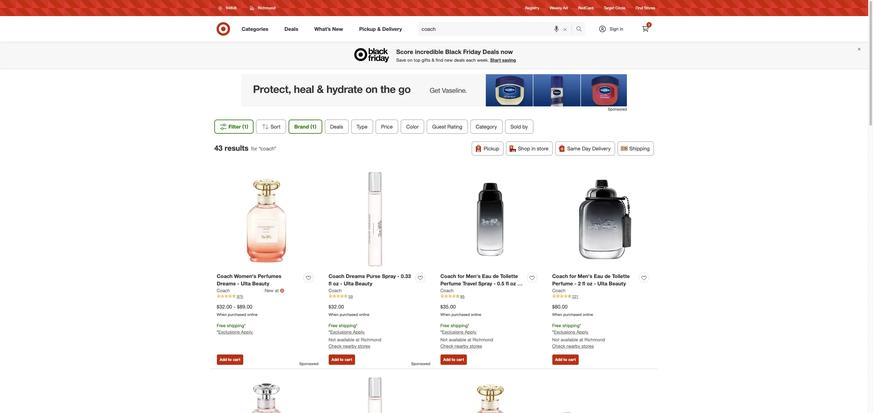 Task type: locate. For each thing, give the bounding box(es) containing it.
1 horizontal spatial new
[[332, 26, 343, 32]]

cart
[[233, 357, 241, 362], [345, 357, 352, 362], [457, 357, 464, 362], [569, 357, 576, 362]]

de
[[493, 273, 499, 280], [605, 273, 611, 280]]

in
[[620, 26, 624, 32], [532, 145, 536, 152]]

coach for men's eau de toilette perfume - 2 fl oz - ulta beauty image
[[553, 170, 652, 269], [553, 170, 652, 269]]

in for shop
[[532, 145, 536, 152]]

registry
[[525, 6, 540, 10]]

1 vertical spatial deals
[[483, 48, 499, 55]]

1 horizontal spatial not
[[441, 337, 448, 343]]

men's inside coach for men's eau de toilette perfume travel spray - 0.5 fl oz - ulta beauty
[[466, 273, 481, 280]]

de up "0.5"
[[493, 273, 499, 280]]

for inside 43 results for "coach"
[[251, 145, 257, 152]]

0 vertical spatial spray
[[382, 273, 396, 280]]

2 de from the left
[[605, 273, 611, 280]]

beauty down travel
[[452, 288, 469, 294]]

exclusions apply. link down $80.00 when purchased online
[[554, 329, 589, 335]]

3 nearby from the left
[[567, 344, 581, 349]]

1 horizontal spatial delivery
[[593, 145, 611, 152]]

delivery inside button
[[593, 145, 611, 152]]

oz up $32.00 when purchased online
[[333, 280, 339, 287]]

3 check nearby stores button from the left
[[553, 343, 594, 350]]

shop in store
[[518, 145, 549, 152]]

shipping down $35.00 when purchased online
[[451, 323, 468, 328]]

3 available from the left
[[561, 337, 579, 343]]

- left 0.33
[[398, 273, 400, 280]]

perfume inside coach for men's eau de toilette perfume travel spray - 0.5 fl oz - ulta beauty
[[441, 280, 462, 287]]

men's up travel
[[466, 273, 481, 280]]

free
[[217, 323, 226, 328], [329, 323, 338, 328], [441, 323, 450, 328], [553, 323, 562, 328]]

coach for coach link for coach dreams purse spray - 0.33 fl oz - ulta beauty
[[329, 288, 342, 293]]

at down $32.00 when purchased online
[[356, 337, 360, 343]]

coach
[[217, 273, 233, 280], [329, 273, 345, 280], [441, 273, 457, 280], [553, 273, 569, 280], [217, 288, 230, 293], [329, 288, 342, 293], [441, 288, 454, 293], [553, 288, 566, 293]]

3 add to cart from the left
[[444, 357, 464, 362]]

0 horizontal spatial fl
[[329, 280, 332, 287]]

- left $89.00
[[234, 304, 236, 310]]

1 exclusions from the left
[[219, 329, 240, 335]]

2 vertical spatial deals
[[330, 124, 343, 130]]

apply. down $80.00 when purchased online
[[577, 329, 589, 335]]

2 cart from the left
[[345, 357, 352, 362]]

cart for $35.00
[[457, 357, 464, 362]]

redcard
[[579, 6, 594, 10]]

0 vertical spatial in
[[620, 26, 624, 32]]

1 $32.00 from the left
[[217, 304, 232, 310]]

eau inside coach for men's eau de toilette perfume - 2 fl oz - ulta beauty
[[594, 273, 604, 280]]

1 horizontal spatial (1)
[[311, 124, 316, 130]]

0 horizontal spatial de
[[493, 273, 499, 280]]

43 results for "coach"
[[215, 143, 276, 152]]

toilette up "0.5"
[[501, 273, 518, 280]]

when
[[217, 312, 227, 317], [329, 312, 339, 317], [441, 312, 451, 317], [553, 312, 563, 317]]

2 up 221
[[578, 280, 581, 287]]

oz up 221 link
[[587, 280, 593, 287]]

free down $32.00 when purchased online
[[329, 323, 338, 328]]

online for $32.00
[[359, 312, 370, 317]]

coach link
[[217, 287, 264, 294], [329, 287, 342, 294], [441, 287, 454, 294], [553, 287, 566, 294]]

coach for men's eau de toilette perfume travel spray - 0.5 fl oz - ulta beauty image
[[441, 170, 540, 269], [441, 170, 540, 269]]

3 online from the left
[[471, 312, 482, 317]]

1 vertical spatial pickup
[[484, 145, 500, 152]]

coach for men's eau de toilette perfume travel spray - 0.5 fl oz - ulta beauty
[[441, 273, 520, 294]]

- down women's
[[237, 280, 240, 287]]

for for coach for men's eau de toilette perfume - 2 fl oz - ulta beauty
[[570, 273, 577, 280]]

when inside $32.00 when purchased online
[[329, 312, 339, 317]]

1 apply. from the left
[[241, 329, 253, 335]]

2 add to cart button from the left
[[329, 355, 355, 365]]

1 free from the left
[[217, 323, 226, 328]]

1 (1) from the left
[[242, 124, 248, 130]]

2 horizontal spatial fl
[[583, 280, 586, 287]]

for inside coach for men's eau de toilette perfume - 2 fl oz - ulta beauty
[[570, 273, 577, 280]]

coach dreams eau de parfum - 2 fl oz - ulta beauty image
[[217, 375, 316, 413], [217, 375, 316, 413]]

4 online from the left
[[583, 312, 594, 317]]

exclusions inside free shipping * * exclusions apply.
[[219, 329, 240, 335]]

purchased down $89.00
[[228, 312, 246, 317]]

deals left type
[[330, 124, 343, 130]]

0 vertical spatial dreams
[[346, 273, 365, 280]]

delivery right day at the right top of the page
[[593, 145, 611, 152]]

circle
[[616, 6, 626, 10]]

1 horizontal spatial free shipping * * exclusions apply. not available at richmond check nearby stores
[[441, 323, 494, 349]]

store
[[537, 145, 549, 152]]

1 to from the left
[[228, 357, 232, 362]]

de for oz
[[493, 273, 499, 280]]

$32.00 inside $32.00 when purchased online
[[329, 304, 344, 310]]

guest rating
[[432, 124, 462, 130]]

0 vertical spatial deals
[[285, 26, 299, 32]]

in left the store
[[532, 145, 536, 152]]

1 vertical spatial dreams
[[217, 280, 236, 287]]

3 oz from the left
[[587, 280, 593, 287]]

advertisement region
[[242, 74, 627, 106]]

deals up start
[[483, 48, 499, 55]]

4 coach link from the left
[[553, 287, 566, 294]]

0 horizontal spatial stores
[[358, 344, 371, 349]]

0 horizontal spatial delivery
[[383, 26, 402, 32]]

2 shipping from the left
[[339, 323, 356, 328]]

same day delivery
[[568, 145, 611, 152]]

new up 975 link
[[265, 288, 274, 293]]

0 horizontal spatial toilette
[[501, 273, 518, 280]]

2 horizontal spatial check nearby stores button
[[553, 343, 594, 350]]

spray inside coach for men's eau de toilette perfume travel spray - 0.5 fl oz - ulta beauty
[[479, 280, 493, 287]]

1 when from the left
[[217, 312, 227, 317]]

1 shipping from the left
[[227, 323, 244, 328]]

0 horizontal spatial nearby
[[343, 344, 357, 349]]

delivery up score
[[383, 26, 402, 32]]

0 vertical spatial pickup
[[359, 26, 376, 32]]

1 vertical spatial spray
[[479, 280, 493, 287]]

59 link
[[329, 294, 428, 300]]

0 horizontal spatial deals
[[285, 26, 299, 32]]

deals inside deals button
[[330, 124, 343, 130]]

0 horizontal spatial dreams
[[217, 280, 236, 287]]

0 horizontal spatial in
[[532, 145, 536, 152]]

for inside coach for men's eau de toilette perfume travel spray - 0.5 fl oz - ulta beauty
[[458, 273, 465, 280]]

purchased
[[228, 312, 246, 317], [340, 312, 358, 317], [452, 312, 470, 317], [564, 312, 582, 317]]

1 horizontal spatial stores
[[470, 344, 482, 349]]

coach hc8271u 57mm female square sunglasses image
[[553, 375, 652, 413], [553, 375, 652, 413]]

de for ulta
[[605, 273, 611, 280]]

saving
[[502, 57, 516, 63]]

exclusions down $80.00 when purchased online
[[554, 329, 576, 335]]

online for $80.00
[[583, 312, 594, 317]]

2 horizontal spatial free shipping * * exclusions apply. not available at richmond check nearby stores
[[553, 323, 606, 349]]

sponsored for coach women's perfumes dreams - ulta beauty
[[300, 361, 319, 366]]

coach for coach women's perfumes dreams - ulta beauty
[[217, 273, 233, 280]]

1 available from the left
[[337, 337, 355, 343]]

3 add from the left
[[444, 357, 451, 362]]

0 horizontal spatial available
[[337, 337, 355, 343]]

cart for $80.00
[[569, 357, 576, 362]]

at down $35.00 when purchased online
[[468, 337, 472, 343]]

1 vertical spatial delivery
[[593, 145, 611, 152]]

free shipping * * exclusions apply.
[[217, 323, 253, 335]]

- inside coach women's perfumes dreams - ulta beauty
[[237, 280, 240, 287]]

online down 221 link
[[583, 312, 594, 317]]

4 add from the left
[[556, 357, 563, 362]]

1 horizontal spatial de
[[605, 273, 611, 280]]

(1) for filter (1)
[[242, 124, 248, 130]]

free shipping * * exclusions apply. not available at richmond check nearby stores for $35.00
[[441, 323, 494, 349]]

1 vertical spatial 2
[[578, 280, 581, 287]]

0 horizontal spatial spray
[[382, 273, 396, 280]]

0 horizontal spatial free shipping * * exclusions apply. not available at richmond check nearby stores
[[329, 323, 382, 349]]

available down $80.00 when purchased online
[[561, 337, 579, 343]]

beauty inside coach dreams purse spray - 0.33 fl oz - ulta beauty
[[355, 280, 373, 287]]

4 free from the left
[[553, 323, 562, 328]]

1 vertical spatial in
[[532, 145, 536, 152]]

for up 221
[[570, 273, 577, 280]]

apply. for $35.00 check nearby stores button
[[465, 329, 477, 335]]

3 free from the left
[[441, 323, 450, 328]]

2 apply. from the left
[[353, 329, 365, 335]]

2
[[649, 23, 651, 27], [578, 280, 581, 287]]

coach dreams purse spray - 0.33 fl oz - ulta beauty image
[[329, 170, 428, 269], [329, 170, 428, 269], [329, 375, 428, 413], [329, 375, 428, 413]]

now
[[501, 48, 513, 55]]

nearby for $80.00
[[567, 344, 581, 349]]

2 coach link from the left
[[329, 287, 342, 294]]

stores for $80.00
[[582, 344, 594, 349]]

exclusions down $32.00 - $89.00 when purchased online
[[219, 329, 240, 335]]

at left "¬"
[[275, 288, 279, 293]]

2 fl from the left
[[506, 280, 509, 287]]

0 horizontal spatial check
[[329, 344, 342, 349]]

purchased inside $80.00 when purchased online
[[564, 312, 582, 317]]

1 free shipping * * exclusions apply. not available at richmond check nearby stores from the left
[[329, 323, 382, 349]]

category
[[476, 124, 497, 130]]

1 horizontal spatial $32.00
[[329, 304, 344, 310]]

free for $35.00 check nearby stores button
[[441, 323, 450, 328]]

exclusions apply. link down $32.00 - $89.00 when purchased online
[[219, 329, 253, 335]]

purchased down $35.00
[[452, 312, 470, 317]]

2 nearby from the left
[[455, 344, 469, 349]]

2 horizontal spatial nearby
[[567, 344, 581, 349]]

oz
[[333, 280, 339, 287], [511, 280, 516, 287], [587, 280, 593, 287]]

oz inside coach for men's eau de toilette perfume - 2 fl oz - ulta beauty
[[587, 280, 593, 287]]

to for $32.00
[[340, 357, 344, 362]]

exclusions down $35.00 when purchased online
[[442, 329, 464, 335]]

0 horizontal spatial not
[[329, 337, 336, 343]]

check for $80.00
[[553, 344, 566, 349]]

de up 221 link
[[605, 273, 611, 280]]

online down $89.00
[[247, 312, 258, 317]]

free down $32.00 - $89.00 when purchased online
[[217, 323, 226, 328]]

3 shipping from the left
[[451, 323, 468, 328]]

de inside coach for men's eau de toilette perfume travel spray - 0.5 fl oz - ulta beauty
[[493, 273, 499, 280]]

de inside coach for men's eau de toilette perfume - 2 fl oz - ulta beauty
[[605, 273, 611, 280]]

free for 3rd check nearby stores button from right
[[329, 323, 338, 328]]

1 horizontal spatial fl
[[506, 280, 509, 287]]

purchased inside $32.00 when purchased online
[[340, 312, 358, 317]]

2 horizontal spatial oz
[[587, 280, 593, 287]]

at down $80.00 when purchased online
[[580, 337, 584, 343]]

2 horizontal spatial deals
[[483, 48, 499, 55]]

for up travel
[[458, 273, 465, 280]]

3 apply. from the left
[[465, 329, 477, 335]]

not for $80.00
[[553, 337, 560, 343]]

in inside sign in link
[[620, 26, 624, 32]]

free down $80.00
[[553, 323, 562, 328]]

dreams left purse
[[346, 273, 365, 280]]

4 exclusions from the left
[[554, 329, 576, 335]]

1 horizontal spatial deals
[[330, 124, 343, 130]]

spray up "85" link
[[479, 280, 493, 287]]

apply. down $32.00 when purchased online
[[353, 329, 365, 335]]

1 horizontal spatial men's
[[578, 273, 593, 280]]

2 when from the left
[[329, 312, 339, 317]]

1 online from the left
[[247, 312, 258, 317]]

coach inside coach women's perfumes dreams - ulta beauty
[[217, 273, 233, 280]]

0 vertical spatial delivery
[[383, 26, 402, 32]]

add to cart button for $32.00 - $89.00
[[217, 355, 243, 365]]

perfume
[[441, 280, 462, 287], [553, 280, 573, 287]]

4 cart from the left
[[569, 357, 576, 362]]

ad
[[564, 6, 568, 10]]

not for $35.00
[[441, 337, 448, 343]]

2 exclusions from the left
[[330, 329, 352, 335]]

sign in
[[610, 26, 624, 32]]

coach for coach for men's eau de toilette perfume travel spray - 0.5 fl oz - ulta beauty
[[441, 273, 457, 280]]

sort button
[[256, 120, 286, 134]]

add to cart
[[220, 357, 241, 362], [332, 357, 352, 362], [444, 357, 464, 362], [556, 357, 576, 362]]

1 horizontal spatial perfume
[[553, 280, 573, 287]]

ulta up 221 link
[[598, 280, 608, 287]]

2 to from the left
[[340, 357, 344, 362]]

2 not from the left
[[441, 337, 448, 343]]

2 horizontal spatial available
[[561, 337, 579, 343]]

free shipping * * exclusions apply. not available at richmond check nearby stores down $35.00 when purchased online
[[441, 323, 494, 349]]

free down $35.00
[[441, 323, 450, 328]]

0 horizontal spatial 2
[[578, 280, 581, 287]]

purchased for $32.00
[[340, 312, 358, 317]]

at inside new at ¬
[[275, 288, 279, 293]]

3 coach link from the left
[[441, 287, 454, 294]]

2 down "stores"
[[649, 23, 651, 27]]

exclusions apply. link for $35.00 check nearby stores button
[[442, 329, 477, 335]]

online inside $35.00 when purchased online
[[471, 312, 482, 317]]

0 horizontal spatial (1)
[[242, 124, 248, 130]]

4 exclusions apply. link from the left
[[554, 329, 589, 335]]

nearby for $35.00
[[455, 344, 469, 349]]

1 horizontal spatial check nearby stores button
[[441, 343, 482, 350]]

richmond
[[258, 5, 276, 10], [361, 337, 382, 343], [473, 337, 494, 343], [585, 337, 606, 343]]

beauty down perfumes
[[252, 280, 270, 287]]

1 toilette from the left
[[501, 273, 518, 280]]

eau for oz
[[594, 273, 604, 280]]

0 horizontal spatial perfume
[[441, 280, 462, 287]]

brand
[[294, 124, 309, 130]]

apply. down $35.00 when purchased online
[[465, 329, 477, 335]]

apply. down $32.00 - $89.00 when purchased online
[[241, 329, 253, 335]]

2 check nearby stores button from the left
[[441, 343, 482, 350]]

ulta up 59
[[344, 280, 354, 287]]

0 horizontal spatial &
[[378, 26, 381, 32]]

eau up "85" link
[[482, 273, 492, 280]]

1 horizontal spatial oz
[[511, 280, 516, 287]]

4 add to cart button from the left
[[553, 355, 579, 365]]

sponsored for coach dreams purse spray - 0.33 fl oz - ulta beauty
[[412, 361, 431, 366]]

ulta inside coach dreams purse spray - 0.33 fl oz - ulta beauty
[[344, 280, 354, 287]]

perfumes
[[258, 273, 282, 280]]

exclusions apply. link down $32.00 when purchased online
[[330, 329, 365, 335]]

travel
[[463, 280, 477, 287]]

men's for spray
[[466, 273, 481, 280]]

$32.00 inside $32.00 - $89.00 when purchased online
[[217, 304, 232, 310]]

categories
[[242, 26, 269, 32]]

2 eau from the left
[[594, 273, 604, 280]]

shipping for $35.00 check nearby stores button
[[451, 323, 468, 328]]

men's up 221
[[578, 273, 593, 280]]

94806
[[226, 5, 237, 10]]

0 horizontal spatial $32.00
[[217, 304, 232, 310]]

free for check nearby stores button for $80.00
[[553, 323, 562, 328]]

$80.00
[[553, 304, 568, 310]]

available for $80.00
[[561, 337, 579, 343]]

free shipping * * exclusions apply. not available at richmond check nearby stores for $80.00
[[553, 323, 606, 349]]

0 horizontal spatial oz
[[333, 280, 339, 287]]

1 eau from the left
[[482, 273, 492, 280]]

1 de from the left
[[493, 273, 499, 280]]

3 to from the left
[[452, 357, 456, 362]]

coach for coach for men's eau de toilette perfume - 2 fl oz - ulta beauty
[[553, 273, 569, 280]]

perfume up 221
[[553, 280, 573, 287]]

2 horizontal spatial stores
[[582, 344, 594, 349]]

1 cart from the left
[[233, 357, 241, 362]]

1 purchased from the left
[[228, 312, 246, 317]]

0 horizontal spatial for
[[251, 145, 257, 152]]

1 horizontal spatial in
[[620, 26, 624, 32]]

perfume up 85
[[441, 280, 462, 287]]

1 add to cart from the left
[[220, 357, 241, 362]]

to for $35.00
[[452, 357, 456, 362]]

spray inside coach dreams purse spray - 0.33 fl oz - ulta beauty
[[382, 273, 396, 280]]

1 horizontal spatial spray
[[479, 280, 493, 287]]

coach dreams purse spray - 0.33 fl oz - ulta beauty
[[329, 273, 411, 287]]

1 horizontal spatial toilette
[[613, 273, 630, 280]]

4 to from the left
[[564, 357, 568, 362]]

3 not from the left
[[553, 337, 560, 343]]

at for 3rd check nearby stores button from right exclusions apply. link
[[356, 337, 360, 343]]

check nearby stores button for $35.00
[[441, 343, 482, 350]]

1 fl from the left
[[329, 280, 332, 287]]

1 vertical spatial new
[[265, 288, 274, 293]]

1 vertical spatial &
[[432, 57, 435, 63]]

shipping down $32.00 when purchased online
[[339, 323, 356, 328]]

add to cart for $32.00 - $89.00
[[220, 357, 241, 362]]

2 toilette from the left
[[613, 273, 630, 280]]

fl
[[329, 280, 332, 287], [506, 280, 509, 287], [583, 280, 586, 287]]

sold by button
[[505, 120, 534, 134]]

check nearby stores button for $80.00
[[553, 343, 594, 350]]

coach for coach dreams purse spray - 0.33 fl oz - ulta beauty
[[329, 273, 345, 280]]

toilette up 221 link
[[613, 273, 630, 280]]

deals left what's
[[285, 26, 299, 32]]

free shipping * * exclusions apply. not available at richmond check nearby stores down $80.00 when purchased online
[[553, 323, 606, 349]]

0 horizontal spatial new
[[265, 288, 274, 293]]

purchased for $35.00
[[452, 312, 470, 317]]

1 not from the left
[[329, 337, 336, 343]]

available down $35.00 when purchased online
[[449, 337, 467, 343]]

dreams
[[346, 273, 365, 280], [217, 280, 236, 287]]

when inside $35.00 when purchased online
[[441, 312, 451, 317]]

stores
[[358, 344, 371, 349], [470, 344, 482, 349], [582, 344, 594, 349]]

add to cart for $35.00
[[444, 357, 464, 362]]

3 stores from the left
[[582, 344, 594, 349]]

new at ¬
[[265, 287, 284, 294]]

$35.00 when purchased online
[[441, 304, 482, 317]]

pickup
[[359, 26, 376, 32], [484, 145, 500, 152]]

richmond button
[[246, 2, 280, 14]]

add for $80.00
[[556, 357, 563, 362]]

"coach"
[[259, 145, 276, 152]]

3 check from the left
[[553, 344, 566, 349]]

1 add from the left
[[220, 357, 227, 362]]

toilette for beauty
[[613, 273, 630, 280]]

1 horizontal spatial eau
[[594, 273, 604, 280]]

deals inside deals link
[[285, 26, 299, 32]]

purchased down 59
[[340, 312, 358, 317]]

for
[[251, 145, 257, 152], [458, 273, 465, 280], [570, 273, 577, 280]]

exclusions apply. link down $35.00 when purchased online
[[442, 329, 477, 335]]

pickup inside button
[[484, 145, 500, 152]]

2 check from the left
[[441, 344, 454, 349]]

2 horizontal spatial check
[[553, 344, 566, 349]]

3 exclusions apply. link from the left
[[442, 329, 477, 335]]

4 shipping from the left
[[563, 323, 580, 328]]

(1)
[[242, 124, 248, 130], [311, 124, 316, 130]]

deals
[[285, 26, 299, 32], [483, 48, 499, 55], [330, 124, 343, 130]]

in inside shop in store button
[[532, 145, 536, 152]]

richmond for check nearby stores button for $80.00
[[585, 337, 606, 343]]

when inside $80.00 when purchased online
[[553, 312, 563, 317]]

4 when from the left
[[553, 312, 563, 317]]

online down "85" link
[[471, 312, 482, 317]]

2 horizontal spatial sponsored
[[608, 107, 627, 112]]

dreams down women's
[[217, 280, 236, 287]]

check for $35.00
[[441, 344, 454, 349]]

2 exclusions apply. link from the left
[[330, 329, 365, 335]]

coach inside coach dreams purse spray - 0.33 fl oz - ulta beauty
[[329, 273, 345, 280]]

same day delivery button
[[556, 142, 615, 156]]

online inside $32.00 when purchased online
[[359, 312, 370, 317]]

beauty down purse
[[355, 280, 373, 287]]

perfume for travel
[[441, 280, 462, 287]]

exclusions apply. link
[[219, 329, 253, 335], [330, 329, 365, 335], [442, 329, 477, 335], [554, 329, 589, 335]]

new right what's
[[332, 26, 343, 32]]

1 men's from the left
[[466, 273, 481, 280]]

2 horizontal spatial for
[[570, 273, 577, 280]]

ulta down women's
[[241, 280, 251, 287]]

(1) right filter
[[242, 124, 248, 130]]

free inside free shipping * * exclusions apply.
[[217, 323, 226, 328]]

ulta up $35.00
[[441, 288, 451, 294]]

0 horizontal spatial men's
[[466, 273, 481, 280]]

2 oz from the left
[[511, 280, 516, 287]]

free shipping * * exclusions apply. not available at richmond check nearby stores down $32.00 when purchased online
[[329, 323, 382, 349]]

3 add to cart button from the left
[[441, 355, 467, 365]]

1 horizontal spatial for
[[458, 273, 465, 280]]

4 apply. from the left
[[577, 329, 589, 335]]

spray right purse
[[382, 273, 396, 280]]

eau up 221 link
[[594, 273, 604, 280]]

2 add to cart from the left
[[332, 357, 352, 362]]

exclusions apply. link for check nearby stores button for $80.00
[[554, 329, 589, 335]]

3 exclusions from the left
[[442, 329, 464, 335]]

4 add to cart from the left
[[556, 357, 576, 362]]

coach for coach link corresponding to coach for men's eau de toilette perfume - 2 fl oz - ulta beauty
[[553, 288, 566, 293]]

eau inside coach for men's eau de toilette perfume travel spray - 0.5 fl oz - ulta beauty
[[482, 273, 492, 280]]

in right sign
[[620, 26, 624, 32]]

apply. for 3rd check nearby stores button from right
[[353, 329, 365, 335]]

2 add from the left
[[332, 357, 339, 362]]

0 horizontal spatial pickup
[[359, 26, 376, 32]]

1 horizontal spatial pickup
[[484, 145, 500, 152]]

coach link up $35.00
[[441, 287, 454, 294]]

coach link up $80.00
[[553, 287, 566, 294]]

3 cart from the left
[[457, 357, 464, 362]]

0 vertical spatial new
[[332, 26, 343, 32]]

price
[[381, 124, 393, 130]]

purchased inside $35.00 when purchased online
[[452, 312, 470, 317]]

4 purchased from the left
[[564, 312, 582, 317]]

available down $32.00 when purchased online
[[337, 337, 355, 343]]

toilette inside coach for men's eau de toilette perfume - 2 fl oz - ulta beauty
[[613, 273, 630, 280]]

oz right "0.5"
[[511, 280, 516, 287]]

94806 button
[[215, 2, 244, 14]]

0 horizontal spatial check nearby stores button
[[329, 343, 371, 350]]

for left "coach"
[[251, 145, 257, 152]]

1 oz from the left
[[333, 280, 339, 287]]

2 men's from the left
[[578, 273, 593, 280]]

2 purchased from the left
[[340, 312, 358, 317]]

add to cart button
[[217, 355, 243, 365], [329, 355, 355, 365], [441, 355, 467, 365], [553, 355, 579, 365]]

0.5
[[498, 280, 505, 287]]

exclusions apply. link for 3rd check nearby stores button from right
[[330, 329, 365, 335]]

1 horizontal spatial nearby
[[455, 344, 469, 349]]

coach inside coach for men's eau de toilette perfume travel spray - 0.5 fl oz - ulta beauty
[[441, 273, 457, 280]]

1 horizontal spatial sponsored
[[412, 361, 431, 366]]

coach link up "975"
[[217, 287, 264, 294]]

deals for deals button
[[330, 124, 343, 130]]

exclusions down $32.00 when purchased online
[[330, 329, 352, 335]]

purchased down $80.00
[[564, 312, 582, 317]]

1 horizontal spatial available
[[449, 337, 467, 343]]

2 $32.00 from the left
[[329, 304, 344, 310]]

men's inside coach for men's eau de toilette perfume - 2 fl oz - ulta beauty
[[578, 273, 593, 280]]

0 vertical spatial 2
[[649, 23, 651, 27]]

1 horizontal spatial check
[[441, 344, 454, 349]]

coach inside coach for men's eau de toilette perfume - 2 fl oz - ulta beauty
[[553, 273, 569, 280]]

3 fl from the left
[[583, 280, 586, 287]]

check
[[329, 344, 342, 349], [441, 344, 454, 349], [553, 344, 566, 349]]

-
[[398, 273, 400, 280], [237, 280, 240, 287], [340, 280, 343, 287], [494, 280, 496, 287], [518, 280, 520, 287], [575, 280, 577, 287], [594, 280, 596, 287], [234, 304, 236, 310]]

richmond inside dropdown button
[[258, 5, 276, 10]]

(1) inside button
[[242, 124, 248, 130]]

online down 59 link on the bottom left
[[359, 312, 370, 317]]

shipping down $80.00 when purchased online
[[563, 323, 580, 328]]

2 free shipping * * exclusions apply. not available at richmond check nearby stores from the left
[[441, 323, 494, 349]]

toilette inside coach for men's eau de toilette perfume travel spray - 0.5 fl oz - ulta beauty
[[501, 273, 518, 280]]

shipping down $32.00 - $89.00 when purchased online
[[227, 323, 244, 328]]

online inside $80.00 when purchased online
[[583, 312, 594, 317]]

0 horizontal spatial sponsored
[[300, 361, 319, 366]]

2 online from the left
[[359, 312, 370, 317]]

- left "0.5"
[[494, 280, 496, 287]]

2 stores from the left
[[470, 344, 482, 349]]

nearby
[[343, 344, 357, 349], [455, 344, 469, 349], [567, 344, 581, 349]]

coach for coach for men's eau de toilette perfume travel spray - 0.5 fl oz - ulta beauty coach link
[[441, 288, 454, 293]]

coach link for coach for men's eau de toilette perfume travel spray - 0.5 fl oz - ulta beauty
[[441, 287, 454, 294]]

3 when from the left
[[441, 312, 451, 317]]

2 available from the left
[[449, 337, 467, 343]]

1 horizontal spatial dreams
[[346, 273, 365, 280]]

- inside $32.00 - $89.00 when purchased online
[[234, 304, 236, 310]]

coach for fourth coach link from right
[[217, 288, 230, 293]]

0 horizontal spatial eau
[[482, 273, 492, 280]]

friday
[[464, 48, 481, 55]]

price button
[[376, 120, 398, 134]]

eau for 0.5
[[482, 273, 492, 280]]

coach women's perfumes dreams - ulta beauty image
[[217, 170, 316, 269], [217, 170, 316, 269], [441, 375, 540, 413], [441, 375, 540, 413]]

1 add to cart button from the left
[[217, 355, 243, 365]]

beauty up 221 link
[[609, 280, 627, 287]]

2 (1) from the left
[[311, 124, 316, 130]]

pickup button
[[472, 142, 504, 156]]

perfume inside coach for men's eau de toilette perfume - 2 fl oz - ulta beauty
[[553, 280, 573, 287]]

2 perfume from the left
[[553, 280, 573, 287]]

0 vertical spatial &
[[378, 26, 381, 32]]

guest rating button
[[427, 120, 468, 134]]

3 free shipping * * exclusions apply. not available at richmond check nearby stores from the left
[[553, 323, 606, 349]]

spray
[[382, 273, 396, 280], [479, 280, 493, 287]]

oz inside coach for men's eau de toilette perfume travel spray - 0.5 fl oz - ulta beauty
[[511, 280, 516, 287]]

1 perfume from the left
[[441, 280, 462, 287]]

1 horizontal spatial &
[[432, 57, 435, 63]]

to for $32.00 - $89.00
[[228, 357, 232, 362]]

target circle
[[604, 6, 626, 10]]

(1) right brand
[[311, 124, 316, 130]]

coach link up $32.00 when purchased online
[[329, 287, 342, 294]]

2 free from the left
[[329, 323, 338, 328]]

3 purchased from the left
[[452, 312, 470, 317]]

2 horizontal spatial not
[[553, 337, 560, 343]]

when inside $32.00 - $89.00 when purchased online
[[217, 312, 227, 317]]



Task type: vqa. For each thing, say whether or not it's contained in the screenshot.
the bottom 'This'
no



Task type: describe. For each thing, give the bounding box(es) containing it.
apply. inside free shipping * * exclusions apply.
[[241, 329, 253, 335]]

1 nearby from the left
[[343, 344, 357, 349]]

to for $80.00
[[564, 357, 568, 362]]

59
[[349, 294, 353, 299]]

day
[[582, 145, 591, 152]]

online inside $32.00 - $89.00 when purchased online
[[247, 312, 258, 317]]

delivery for pickup & delivery
[[383, 26, 402, 32]]

filter (1) button
[[215, 120, 254, 134]]

redcard link
[[579, 5, 594, 11]]

richmond for $35.00 check nearby stores button
[[473, 337, 494, 343]]

weekly ad
[[550, 6, 568, 10]]

target
[[604, 6, 615, 10]]

1 stores from the left
[[358, 344, 371, 349]]

when for $32.00
[[329, 312, 339, 317]]

stores
[[645, 6, 656, 10]]

new inside new at ¬
[[265, 288, 274, 293]]

deals link
[[279, 22, 307, 36]]

find
[[436, 57, 444, 63]]

target circle link
[[604, 5, 626, 11]]

what's
[[315, 26, 331, 32]]

pickup for pickup & delivery
[[359, 26, 376, 32]]

score incredible black friday deals now save on top gifts & find new deals each week. start saving
[[397, 48, 516, 63]]

delivery for same day delivery
[[593, 145, 611, 152]]

black
[[446, 48, 462, 55]]

ulta inside coach for men's eau de toilette perfume travel spray - 0.5 fl oz - ulta beauty
[[441, 288, 451, 294]]

ulta inside coach for men's eau de toilette perfume - 2 fl oz - ulta beauty
[[598, 280, 608, 287]]

sign
[[610, 26, 619, 32]]

add to cart for $32.00
[[332, 357, 352, 362]]

top
[[414, 57, 421, 63]]

coach link for coach dreams purse spray - 0.33 fl oz - ulta beauty
[[329, 287, 342, 294]]

category button
[[471, 120, 503, 134]]

cart for $32.00 - $89.00
[[233, 357, 241, 362]]

available for $35.00
[[449, 337, 467, 343]]

find
[[636, 6, 644, 10]]

shipping
[[630, 145, 650, 152]]

ulta inside coach women's perfumes dreams - ulta beauty
[[241, 280, 251, 287]]

85
[[461, 294, 465, 299]]

add to cart button for $80.00
[[553, 355, 579, 365]]

deals for deals link
[[285, 26, 299, 32]]

gifts
[[422, 57, 431, 63]]

when for $80.00
[[553, 312, 563, 317]]

beauty inside coach for men's eau de toilette perfume travel spray - 0.5 fl oz - ulta beauty
[[452, 288, 469, 294]]

find stores
[[636, 6, 656, 10]]

save
[[397, 57, 406, 63]]

0.33
[[401, 273, 411, 280]]

for for coach for men's eau de toilette perfume travel spray - 0.5 fl oz - ulta beauty
[[458, 273, 465, 280]]

search button
[[574, 22, 589, 37]]

dreams inside coach women's perfumes dreams - ulta beauty
[[217, 280, 236, 287]]

score
[[397, 48, 414, 55]]

1 check nearby stores button from the left
[[329, 343, 371, 350]]

purse
[[367, 273, 381, 280]]

coach dreams purse spray - 0.33 fl oz - ulta beauty link
[[329, 273, 413, 287]]

deals button
[[325, 120, 349, 134]]

what's new
[[315, 26, 343, 32]]

& inside score incredible black friday deals now save on top gifts & find new deals each week. start saving
[[432, 57, 435, 63]]

pickup for pickup
[[484, 145, 500, 152]]

shipping for check nearby stores button for $80.00
[[563, 323, 580, 328]]

- right "0.5"
[[518, 280, 520, 287]]

add for $35.00
[[444, 357, 451, 362]]

at for $35.00 check nearby stores button exclusions apply. link
[[468, 337, 472, 343]]

coach women's perfumes dreams - ulta beauty link
[[217, 273, 301, 287]]

filter
[[229, 124, 241, 130]]

registry link
[[525, 5, 540, 11]]

stores for $35.00
[[470, 344, 482, 349]]

1 check from the left
[[329, 344, 342, 349]]

shop in store button
[[506, 142, 553, 156]]

85 link
[[441, 294, 540, 300]]

- up 221 link
[[594, 280, 596, 287]]

incredible
[[415, 48, 444, 55]]

when for $35.00
[[441, 312, 451, 317]]

apply. for check nearby stores button for $80.00
[[577, 329, 589, 335]]

fl inside coach for men's eau de toilette perfume travel spray - 0.5 fl oz - ulta beauty
[[506, 280, 509, 287]]

on
[[408, 57, 413, 63]]

2 inside coach for men's eau de toilette perfume - 2 fl oz - ulta beauty
[[578, 280, 581, 287]]

sold
[[511, 124, 521, 130]]

(1) for brand (1)
[[311, 124, 316, 130]]

add to cart button for $35.00
[[441, 355, 467, 365]]

weekly
[[550, 6, 562, 10]]

coach for men's eau de toilette perfume - 2 fl oz - ulta beauty link
[[553, 273, 637, 287]]

$32.00 for -
[[217, 304, 232, 310]]

type
[[357, 124, 368, 130]]

$35.00
[[441, 304, 456, 310]]

shop
[[518, 145, 531, 152]]

week.
[[477, 57, 489, 63]]

results
[[225, 143, 249, 152]]

pickup & delivery
[[359, 26, 402, 32]]

fl inside coach dreams purse spray - 0.33 fl oz - ulta beauty
[[329, 280, 332, 287]]

women's
[[234, 273, 257, 280]]

$32.00 when purchased online
[[329, 304, 370, 317]]

975 link
[[217, 294, 316, 300]]

deals
[[454, 57, 465, 63]]

fl inside coach for men's eau de toilette perfume - 2 fl oz - ulta beauty
[[583, 280, 586, 287]]

- up 221
[[575, 280, 577, 287]]

shipping inside free shipping * * exclusions apply.
[[227, 323, 244, 328]]

1 horizontal spatial 2
[[649, 23, 651, 27]]

color
[[406, 124, 419, 130]]

$32.00 - $89.00 when purchased online
[[217, 304, 258, 317]]

richmond for 3rd check nearby stores button from right
[[361, 337, 382, 343]]

toilette for -
[[501, 273, 518, 280]]

men's for 2
[[578, 273, 593, 280]]

new
[[445, 57, 453, 63]]

- up $32.00 when purchased online
[[340, 280, 343, 287]]

$32.00 for when
[[329, 304, 344, 310]]

perfume for -
[[553, 280, 573, 287]]

dreams inside coach dreams purse spray - 0.33 fl oz - ulta beauty
[[346, 273, 365, 280]]

purchased for $80.00
[[564, 312, 582, 317]]

coach women's perfumes dreams - ulta beauty
[[217, 273, 282, 287]]

filter (1)
[[229, 124, 248, 130]]

coach link for coach for men's eau de toilette perfume - 2 fl oz - ulta beauty
[[553, 287, 566, 294]]

by
[[523, 124, 528, 130]]

coach for men's eau de toilette perfume travel spray - 0.5 fl oz - ulta beauty link
[[441, 273, 525, 294]]

1 exclusions apply. link from the left
[[219, 329, 253, 335]]

purchased inside $32.00 - $89.00 when purchased online
[[228, 312, 246, 317]]

each
[[466, 57, 476, 63]]

¬
[[280, 287, 284, 294]]

color button
[[401, 120, 424, 134]]

pickup & delivery link
[[354, 22, 410, 36]]

in for sign
[[620, 26, 624, 32]]

& inside pickup & delivery link
[[378, 26, 381, 32]]

beauty inside coach for men's eau de toilette perfume - 2 fl oz - ulta beauty
[[609, 280, 627, 287]]

$89.00
[[237, 304, 253, 310]]

coach for men's eau de toilette perfume - 2 fl oz - ulta beauty
[[553, 273, 630, 287]]

add for $32.00 - $89.00
[[220, 357, 227, 362]]

search
[[574, 26, 589, 33]]

add to cart button for $32.00
[[329, 355, 355, 365]]

What can we help you find? suggestions appear below search field
[[418, 22, 578, 36]]

cart for $32.00
[[345, 357, 352, 362]]

add for $32.00
[[332, 357, 339, 362]]

1 coach link from the left
[[217, 287, 264, 294]]

beauty inside coach women's perfumes dreams - ulta beauty
[[252, 280, 270, 287]]

shipping for 3rd check nearby stores button from right
[[339, 323, 356, 328]]

find stores link
[[636, 5, 656, 11]]

same
[[568, 145, 581, 152]]

weekly ad link
[[550, 5, 568, 11]]

sign in link
[[594, 22, 634, 36]]

guest
[[432, 124, 446, 130]]

shipping button
[[618, 142, 654, 156]]

deals inside score incredible black friday deals now save on top gifts & find new deals each week. start saving
[[483, 48, 499, 55]]

online for $35.00
[[471, 312, 482, 317]]

new inside what's new 'link'
[[332, 26, 343, 32]]

sold by
[[511, 124, 528, 130]]

at for check nearby stores button for $80.00 exclusions apply. link
[[580, 337, 584, 343]]

rating
[[448, 124, 462, 130]]

$80.00 when purchased online
[[553, 304, 594, 317]]

2 link
[[639, 22, 653, 36]]

add to cart for $80.00
[[556, 357, 576, 362]]

oz inside coach dreams purse spray - 0.33 fl oz - ulta beauty
[[333, 280, 339, 287]]



